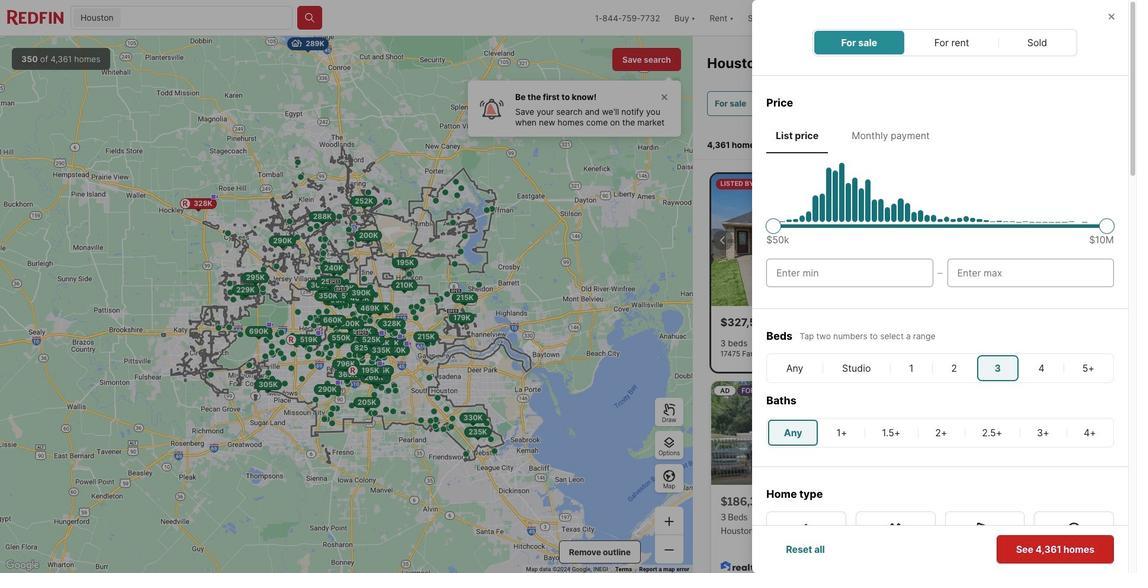 Task type: locate. For each thing, give the bounding box(es) containing it.
2 horizontal spatial option
[[1034, 512, 1114, 573]]

cell
[[768, 355, 822, 381], [824, 355, 889, 381], [892, 355, 931, 381], [934, 355, 975, 381], [977, 355, 1018, 381], [1021, 355, 1062, 381], [1065, 355, 1112, 381], [768, 420, 818, 446], [820, 420, 863, 446], [866, 420, 917, 446], [919, 420, 963, 446], [966, 420, 1019, 446], [1021, 420, 1065, 446], [1068, 420, 1112, 446]]

2 option from the left
[[945, 512, 1025, 573]]

advertisement image
[[705, 377, 915, 573]]

tab list
[[766, 120, 1114, 153]]

list box
[[766, 512, 1114, 573]]

menu bar
[[812, 29, 1077, 56]]

tab
[[766, 120, 828, 151], [842, 120, 939, 151]]

option
[[766, 512, 846, 573], [945, 512, 1025, 573], [1034, 512, 1114, 573]]

previous image
[[716, 233, 730, 247]]

0 horizontal spatial option
[[766, 512, 846, 573]]

dialog
[[752, 0, 1137, 573]]

0 horizontal spatial tab
[[766, 120, 828, 151]]

1 horizontal spatial option
[[945, 512, 1025, 573]]

1 horizontal spatial tab
[[842, 120, 939, 151]]

submit search image
[[304, 12, 316, 24]]

2 tab from the left
[[842, 120, 939, 151]]

For rent radio
[[934, 36, 970, 50]]

Sold radio
[[1027, 36, 1048, 50]]

None search field
[[123, 7, 292, 30]]



Task type: describe. For each thing, give the bounding box(es) containing it.
ad element
[[711, 382, 909, 573]]

add home to favorites image
[[1093, 523, 1107, 537]]

minimum price slider
[[766, 219, 781, 234]]

maximum price slider
[[1099, 219, 1115, 234]]

For sale radio
[[841, 36, 877, 50]]

1 option from the left
[[766, 512, 846, 573]]

number of bathrooms row
[[766, 418, 1114, 448]]

number of bedrooms row
[[766, 354, 1114, 383]]

Enter max text field
[[957, 266, 1104, 280]]

next image
[[890, 233, 904, 247]]

map region
[[0, 36, 693, 573]]

3 option from the left
[[1034, 512, 1114, 573]]

1 tab from the left
[[766, 120, 828, 151]]

Add home to favorites checkbox
[[1091, 520, 1109, 539]]

Enter min text field
[[776, 266, 923, 280]]

share home image
[[1069, 523, 1083, 537]]

google image
[[3, 558, 42, 573]]



Task type: vqa. For each thing, say whether or not it's contained in the screenshot.
mortgage
no



